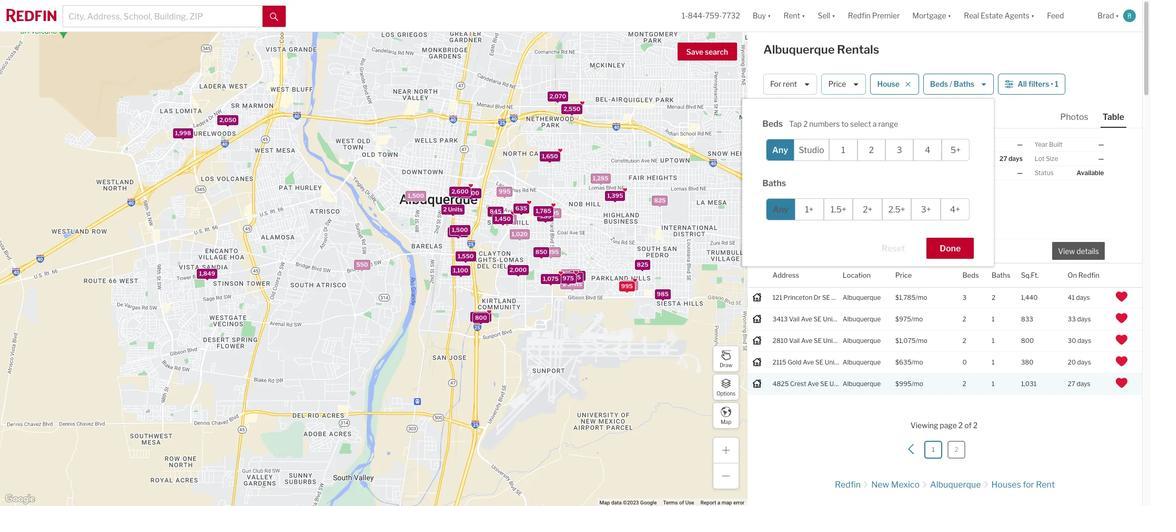 Task type: vqa. For each thing, say whether or not it's contained in the screenshot.
X- at the right
no



Task type: locate. For each thing, give the bounding box(es) containing it.
0 horizontal spatial 2 units
[[443, 205, 463, 213]]

1,500 left 2,600
[[408, 192, 424, 199]]

1 horizontal spatial 2 units
[[563, 280, 582, 288]]

baths left sq.ft.
[[993, 271, 1011, 279]]

of left use
[[680, 500, 685, 506]]

report a map error link
[[701, 500, 745, 506]]

1 vertical spatial vail
[[790, 337, 800, 345]]

$1,075 /mo
[[896, 337, 928, 345]]

redfin down details
[[1079, 271, 1100, 279]]

ft.
[[971, 141, 978, 148], [932, 242, 938, 250]]

days right 33
[[1078, 315, 1092, 323]]

1 horizontal spatial map
[[721, 419, 732, 425]]

ave
[[802, 315, 813, 323], [802, 337, 813, 345], [803, 358, 815, 366], [808, 380, 820, 388]]

on up 41
[[1069, 271, 1078, 279]]

1 vertical spatial 2,550
[[473, 313, 490, 321]]

▾ right buy on the right of page
[[768, 11, 772, 20]]

1,031 sq. ft.
[[920, 232, 940, 250]]

map inside button
[[721, 419, 732, 425]]

0 horizontal spatial of
[[680, 500, 685, 506]]

rent ▾ button
[[778, 0, 812, 32]]

1,500 up the 1,550
[[452, 226, 468, 233]]

4 inside option
[[926, 145, 931, 155]]

on down $/sq.
[[954, 155, 963, 163]]

1 horizontal spatial rent
[[1037, 480, 1056, 490]]

days down 20 days
[[1078, 380, 1091, 388]]

address
[[773, 271, 800, 279]]

0 horizontal spatial price button
[[822, 74, 867, 95]]

real estate agents ▾
[[965, 11, 1035, 20]]

121 princeton dr se unit 121princeto
[[773, 294, 888, 302]]

4 right 3 option
[[926, 145, 931, 155]]

rent ▾ button
[[784, 0, 806, 32]]

built
[[1050, 141, 1063, 148]]

2 units down 970
[[563, 280, 582, 288]]

0 vertical spatial map
[[721, 419, 732, 425]]

0 vertical spatial ft.
[[971, 141, 978, 148]]

baths up the any option
[[763, 178, 787, 188]]

beds
[[931, 80, 949, 89], [763, 119, 784, 129], [881, 242, 895, 250], [963, 271, 980, 279]]

redfin
[[849, 11, 871, 20], [964, 155, 983, 163], [1079, 271, 1100, 279], [836, 480, 861, 490]]

1+
[[806, 205, 814, 215]]

baths inside beds / baths button
[[955, 80, 975, 89]]

0 vertical spatial 27 days
[[1000, 155, 1024, 163]]

1 horizontal spatial 4
[[926, 145, 931, 155]]

550
[[356, 261, 368, 268]]

1,031 up the sq.
[[920, 232, 940, 241]]

0 vertical spatial 1,031
[[920, 232, 940, 241]]

1,650
[[542, 153, 558, 160]]

any for 1+
[[773, 205, 789, 215]]

1 horizontal spatial 27
[[1069, 380, 1076, 388]]

redfin premier
[[849, 11, 901, 20]]

1 horizontal spatial price
[[896, 271, 913, 279]]

beds inside dialog
[[763, 119, 784, 129]]

baths right /
[[955, 80, 975, 89]]

1 vertical spatial units
[[568, 280, 582, 288]]

0 horizontal spatial 1,395
[[543, 248, 559, 256]]

buy ▾ button
[[747, 0, 778, 32]]

rentals
[[838, 43, 880, 56]]

unit down unitc
[[830, 380, 842, 388]]

page
[[941, 421, 958, 430]]

0 horizontal spatial 4
[[844, 380, 848, 388]]

3 ▾ from the left
[[833, 11, 836, 20]]

0 horizontal spatial baths
[[763, 178, 787, 188]]

—
[[1018, 141, 1024, 148], [1099, 141, 1105, 148], [1099, 155, 1105, 163], [1018, 169, 1024, 177]]

2.5+ radio
[[883, 199, 912, 221]]

se for 01
[[814, 315, 822, 323]]

0 vertical spatial 4
[[926, 145, 931, 155]]

1 horizontal spatial 825
[[654, 197, 666, 204]]

▾ right agents
[[1032, 11, 1035, 20]]

a inside dialog
[[873, 120, 877, 129]]

on redfin down $/sq. ft.
[[954, 155, 983, 163]]

▾ right mortgage
[[949, 11, 952, 20]]

redfin left premier
[[849, 11, 871, 20]]

unit for 121princeto
[[832, 294, 844, 302]]

1 horizontal spatial on redfin
[[1069, 271, 1100, 279]]

▾ left sell
[[802, 11, 806, 20]]

ave for 4825
[[808, 380, 820, 388]]

0 vertical spatial on redfin
[[954, 155, 983, 163]]

all filters • 1
[[1018, 80, 1059, 89]]

sell ▾
[[818, 11, 836, 20]]

1,395
[[607, 192, 623, 200], [543, 248, 559, 256]]

/mo down $635 /mo
[[912, 380, 924, 388]]

a left map
[[718, 500, 721, 506]]

0 vertical spatial option group
[[767, 139, 970, 161]]

1 horizontal spatial 2,550
[[564, 105, 581, 112]]

0 vertical spatial 1,500
[[408, 192, 424, 199]]

4+
[[951, 205, 961, 215]]

2 checkbox
[[858, 139, 886, 161]]

map down 'options'
[[721, 419, 732, 425]]

0 vertical spatial a
[[873, 120, 877, 129]]

/mo for $975
[[912, 315, 924, 323]]

for
[[771, 80, 782, 89]]

41 days
[[1069, 294, 1091, 302]]

30
[[1069, 337, 1077, 345]]

real
[[965, 11, 980, 20]]

se down 2810 vail ave se unit unita
[[816, 358, 824, 366]]

0 vertical spatial 995
[[499, 188, 511, 195]]

1 vertical spatial price button
[[896, 264, 913, 287]]

0 horizontal spatial 800
[[475, 314, 487, 321]]

1 unfavorite this home image from the top
[[1116, 312, 1129, 325]]

1 vertical spatial map
[[600, 500, 610, 506]]

days right 30
[[1078, 337, 1092, 345]]

0 vertical spatial price button
[[822, 74, 867, 95]]

1-844-759-7732 link
[[682, 11, 741, 20]]

0 horizontal spatial units
[[448, 205, 463, 213]]

albuquerque up unitc
[[843, 337, 881, 345]]

▾
[[768, 11, 772, 20], [802, 11, 806, 20], [833, 11, 836, 20], [949, 11, 952, 20], [1032, 11, 1035, 20], [1117, 11, 1120, 20]]

1 horizontal spatial 800
[[1022, 337, 1035, 345]]

se up 2115 gold ave se unit unitc
[[814, 337, 822, 345]]

0 vertical spatial 825
[[654, 197, 666, 204]]

27 days down 20 days
[[1069, 380, 1091, 388]]

price
[[829, 80, 847, 89], [896, 271, 913, 279]]

year
[[1035, 141, 1049, 148]]

unfavorite this home image right 33 days
[[1116, 312, 1129, 325]]

3 down beds button on the bottom of page
[[963, 294, 967, 302]]

0 vertical spatial unfavorite this home image
[[1116, 312, 1129, 325]]

tap
[[790, 120, 802, 129]]

0 horizontal spatial on redfin
[[954, 155, 983, 163]]

0 vertical spatial on
[[954, 155, 963, 163]]

albuquerque down rent ▾ button
[[764, 43, 835, 56]]

unit left 01
[[824, 315, 836, 323]]

unit for 01
[[824, 315, 836, 323]]

— up available
[[1099, 155, 1105, 163]]

1 horizontal spatial 1,031
[[1022, 380, 1037, 388]]

status
[[1035, 169, 1055, 177]]

0 horizontal spatial rent
[[784, 11, 801, 20]]

real estate agents ▾ button
[[958, 0, 1042, 32]]

6 ▾ from the left
[[1117, 11, 1120, 20]]

0 vertical spatial 800
[[475, 314, 487, 321]]

dialog containing beds
[[743, 99, 995, 266]]

0 vertical spatial price
[[829, 80, 847, 89]]

days for 380
[[1078, 358, 1092, 366]]

3+
[[922, 205, 932, 215]]

1 horizontal spatial price button
[[896, 264, 913, 287]]

beds down x-out this home icon
[[963, 271, 980, 279]]

2,050
[[219, 116, 236, 124]]

1+ radio
[[795, 199, 825, 221]]

error
[[734, 500, 745, 506]]

ft. right $/sq.
[[971, 141, 978, 148]]

dialog
[[743, 99, 995, 266]]

1 option group from the top
[[767, 139, 970, 161]]

unit right the 'dr'
[[832, 294, 844, 302]]

— for lot size
[[1099, 155, 1105, 163]]

0 horizontal spatial 1,031
[[920, 232, 940, 241]]

price down albuquerque rentals
[[829, 80, 847, 89]]

1,395 up 1,075
[[543, 248, 559, 256]]

0 vertical spatial of
[[965, 421, 972, 430]]

2 option group from the top
[[767, 199, 970, 221]]

option group
[[767, 139, 970, 161], [767, 199, 970, 221]]

1,000
[[450, 228, 466, 236]]

▾ right brad on the top of page
[[1117, 11, 1120, 20]]

map data ©2023 google
[[600, 500, 657, 506]]

1,550
[[458, 253, 474, 260]]

rent right for
[[1037, 480, 1056, 490]]

1 vertical spatial baths
[[763, 178, 787, 188]]

1 vertical spatial price
[[896, 271, 913, 279]]

1 horizontal spatial baths
[[955, 80, 975, 89]]

days right 41
[[1077, 294, 1091, 302]]

$1,785 /mo
[[896, 294, 928, 302]]

1 horizontal spatial 995
[[621, 283, 633, 290]]

crest
[[791, 380, 807, 388]]

any
[[773, 145, 789, 155], [773, 205, 789, 215]]

any for studio
[[773, 145, 789, 155]]

1 horizontal spatial ft.
[[971, 141, 978, 148]]

3 right 2 option
[[898, 145, 903, 155]]

0 horizontal spatial ft.
[[932, 242, 938, 250]]

redfin link
[[836, 480, 861, 490]]

985
[[540, 213, 551, 220], [657, 290, 669, 298]]

1 horizontal spatial on
[[1069, 271, 1078, 279]]

1,031 down 380
[[1022, 380, 1037, 388]]

— down table button
[[1099, 141, 1105, 148]]

/mo up $975 /mo
[[916, 294, 928, 302]]

/mo up $635 /mo
[[916, 337, 928, 345]]

27 down "20"
[[1069, 380, 1076, 388]]

baths inside dialog
[[763, 178, 787, 188]]

draw button
[[713, 346, 740, 372]]

3
[[898, 145, 903, 155], [963, 294, 967, 302]]

2 units
[[443, 205, 463, 213], [563, 280, 582, 288]]

1 vertical spatial of
[[680, 500, 685, 506]]

se down 2115 gold ave se unit unitc
[[821, 380, 829, 388]]

filters
[[1029, 80, 1050, 89]]

unit left unitc
[[825, 358, 838, 366]]

1 vertical spatial any
[[773, 205, 789, 215]]

on redfin
[[954, 155, 983, 163], [1069, 271, 1100, 279]]

ave up 2115 gold ave se unit unitc
[[802, 337, 813, 345]]

635
[[516, 204, 527, 212]]

▾ right sell
[[833, 11, 836, 20]]

vail right the 3413
[[790, 315, 800, 323]]

2,070
[[550, 92, 566, 100]]

— left year
[[1018, 141, 1024, 148]]

days
[[1009, 155, 1024, 163], [1077, 294, 1091, 302], [1078, 315, 1092, 323], [1078, 337, 1092, 345], [1078, 358, 1092, 366], [1078, 380, 1091, 388]]

unfavorite this home image for 27 days
[[1116, 377, 1129, 389]]

mortgage ▾ button
[[913, 0, 952, 32]]

2 units down 2,600
[[443, 205, 463, 213]]

reset
[[882, 244, 906, 254]]

1,450
[[495, 215, 511, 222]]

price button up $1,785
[[896, 264, 913, 287]]

0 vertical spatial rent
[[784, 11, 801, 20]]

1 horizontal spatial 3
[[963, 294, 967, 302]]

1 vertical spatial option group
[[767, 199, 970, 221]]

unfavorite this home image for 33 days
[[1116, 312, 1129, 325]]

ave up 2810 vail ave se unit unita
[[802, 315, 813, 323]]

0 vertical spatial 1,395
[[607, 192, 623, 200]]

table
[[1103, 112, 1125, 122]]

1 horizontal spatial a
[[873, 120, 877, 129]]

details
[[1077, 247, 1100, 256]]

any inside checkbox
[[773, 145, 789, 155]]

unfavorite this home image right 30 days
[[1116, 334, 1129, 346]]

27 days left lot
[[1000, 155, 1024, 163]]

units down 2,600
[[448, 205, 463, 213]]

redfin premier button
[[842, 0, 907, 32]]

days right "20"
[[1078, 358, 1092, 366]]

1 vertical spatial a
[[718, 500, 721, 506]]

5+ checkbox
[[942, 139, 970, 161]]

0 vertical spatial any
[[773, 145, 789, 155]]

draw
[[720, 362, 733, 368]]

1 vertical spatial 3
[[963, 294, 967, 302]]

beds left /
[[931, 80, 949, 89]]

▾ for mortgage ▾
[[949, 11, 952, 20]]

1,095
[[563, 270, 579, 278]]

feed
[[1048, 11, 1065, 20]]

1 vertical spatial 27 days
[[1069, 380, 1091, 388]]

▾ for rent ▾
[[802, 11, 806, 20]]

1 vertical spatial 1,500
[[452, 226, 468, 233]]

1 vertical spatial 2 units
[[563, 280, 582, 288]]

2 vertical spatial baths
[[993, 271, 1011, 279]]

0 vertical spatial 27
[[1000, 155, 1008, 163]]

on inside "button"
[[1069, 271, 1078, 279]]

redfin left the new
[[836, 480, 861, 490]]

ave for 3413
[[802, 315, 813, 323]]

0 horizontal spatial 985
[[540, 213, 551, 220]]

1 vertical spatial 1,031
[[1022, 380, 1037, 388]]

0 horizontal spatial 2,550
[[473, 313, 490, 321]]

se for unita
[[814, 337, 822, 345]]

a left range
[[873, 120, 877, 129]]

units down 970
[[568, 280, 582, 288]]

1 ▾ from the left
[[768, 11, 772, 20]]

ave right gold
[[803, 358, 815, 366]]

0 horizontal spatial 27
[[1000, 155, 1008, 163]]

days for 1,031
[[1078, 380, 1091, 388]]

2810 vail ave se unit unita
[[773, 337, 856, 345]]

$1,785
[[896, 294, 916, 302]]

845
[[490, 207, 502, 215]]

1 horizontal spatial 1,395
[[607, 192, 623, 200]]

1 vertical spatial 825
[[637, 261, 649, 268]]

x-out this home image
[[974, 245, 987, 257]]

0 horizontal spatial on
[[954, 155, 963, 163]]

google image
[[3, 493, 37, 507]]

price button down the rentals
[[822, 74, 867, 95]]

1,500
[[408, 192, 424, 199], [452, 226, 468, 233]]

©2023
[[623, 500, 639, 506]]

location button
[[843, 264, 871, 287]]

/mo up $1,075 /mo
[[912, 315, 924, 323]]

2+ radio
[[854, 199, 883, 221]]

7732
[[723, 11, 741, 20]]

ft. right the sq.
[[932, 242, 938, 250]]

view
[[1059, 247, 1076, 256]]

0 horizontal spatial 3
[[898, 145, 903, 155]]

favorite button checkbox
[[925, 131, 943, 149]]

800 inside the map region
[[475, 314, 487, 321]]

beds left the "tap"
[[763, 119, 784, 129]]

se right the 'dr'
[[823, 294, 831, 302]]

google
[[641, 500, 657, 506]]

se down the 'dr'
[[814, 315, 822, 323]]

unfavorite this home image
[[1116, 312, 1129, 325], [1116, 334, 1129, 346]]

any inside option
[[773, 205, 789, 215]]

/mo for $995
[[912, 380, 924, 388]]

real estate agents ▾ link
[[965, 0, 1035, 32]]

any left the 1+
[[773, 205, 789, 215]]

save search
[[687, 47, 729, 56]]

vail right 2810
[[790, 337, 800, 345]]

Any checkbox
[[767, 139, 795, 161]]

photos button
[[1059, 112, 1101, 127]]

of right page
[[965, 421, 972, 430]]

houses for rent link
[[992, 480, 1056, 490]]

/mo for $1,785
[[916, 294, 928, 302]]

0 vertical spatial baths
[[955, 80, 975, 89]]

City, Address, School, Building, ZIP search field
[[63, 6, 263, 27]]

/mo down $1,075 /mo
[[912, 358, 924, 366]]

unfavorite this home image
[[953, 245, 966, 257], [1116, 290, 1129, 303], [1116, 355, 1129, 368], [1116, 377, 1129, 389]]

0 horizontal spatial 995
[[499, 188, 511, 195]]

2 unfavorite this home image from the top
[[1116, 334, 1129, 346]]

map left data
[[600, 500, 610, 506]]

save search button
[[678, 43, 738, 61]]

1 vertical spatial unfavorite this home image
[[1116, 334, 1129, 346]]

0 vertical spatial 985
[[540, 213, 551, 220]]

baths
[[955, 80, 975, 89], [763, 178, 787, 188], [993, 271, 1011, 279]]

rent right buy ▾
[[784, 11, 801, 20]]

0 horizontal spatial 1,500
[[408, 192, 424, 199]]

1 vertical spatial on
[[1069, 271, 1078, 279]]

1 vertical spatial on redfin
[[1069, 271, 1100, 279]]

3 checkbox
[[886, 139, 914, 161]]

done
[[941, 244, 962, 254]]

unit left 'unita'
[[824, 337, 836, 345]]

ave right crest
[[808, 380, 820, 388]]

1 vertical spatial ft.
[[932, 242, 938, 250]]

se for 4
[[821, 380, 829, 388]]

4 down unitc
[[844, 380, 848, 388]]

on redfin up '41 days'
[[1069, 271, 1100, 279]]

price up $1,785
[[896, 271, 913, 279]]

any left studio at the top
[[773, 145, 789, 155]]

beds / baths
[[931, 80, 975, 89]]

1 vertical spatial 27
[[1069, 380, 1076, 388]]

27 left lot
[[1000, 155, 1008, 163]]

1,785
[[536, 207, 551, 215]]

reset button
[[869, 238, 919, 259]]

data
[[612, 500, 622, 506]]

1,395 down '1,285'
[[607, 192, 623, 200]]

1 vertical spatial 4
[[844, 380, 848, 388]]

2 ▾ from the left
[[802, 11, 806, 20]]

photo of 4825 crest ave se unit 4, albuquerque, nm 87108 image
[[764, 128, 946, 263]]

0 vertical spatial 3
[[898, 145, 903, 155]]

albuquerque down 121princeto
[[843, 315, 881, 323]]

4 ▾ from the left
[[949, 11, 952, 20]]

1 horizontal spatial units
[[568, 280, 582, 288]]



Task type: describe. For each thing, give the bounding box(es) containing it.
beds / baths button
[[924, 74, 995, 95]]

2,000
[[510, 266, 527, 274]]

1.5+ radio
[[825, 199, 854, 221]]

house
[[878, 80, 900, 89]]

Any radio
[[767, 199, 796, 221]]

$975 /mo
[[896, 315, 924, 323]]

01
[[837, 315, 844, 323]]

new mexico link
[[872, 480, 920, 490]]

brad
[[1099, 11, 1115, 20]]

beds left bath
[[881, 242, 895, 250]]

new
[[872, 480, 890, 490]]

albuquerque link
[[931, 480, 982, 490]]

sq.ft. button
[[1022, 264, 1040, 287]]

ft. inside '1,031 sq. ft.'
[[932, 242, 938, 250]]

0 horizontal spatial 27 days
[[1000, 155, 1024, 163]]

▾ for buy ▾
[[768, 11, 772, 20]]

1,031 for 1,031
[[1022, 380, 1037, 388]]

mortgage ▾
[[913, 11, 952, 20]]

redfin inside button
[[849, 11, 871, 20]]

unitc
[[839, 358, 858, 366]]

1 checkbox
[[830, 139, 858, 161]]

vail for 3413
[[790, 315, 800, 323]]

se for 121princeto
[[823, 294, 831, 302]]

3 inside option
[[898, 145, 903, 155]]

2 inside option
[[870, 145, 875, 155]]

vail for 2810
[[790, 337, 800, 345]]

bath
[[901, 242, 914, 250]]

4+ radio
[[941, 199, 970, 221]]

1 horizontal spatial of
[[965, 421, 972, 430]]

1.5+
[[831, 205, 847, 215]]

premier
[[873, 11, 901, 20]]

833
[[1022, 315, 1034, 323]]

location
[[843, 271, 871, 279]]

— for $/sq. ft.
[[1018, 141, 1024, 148]]

feed button
[[1042, 0, 1092, 32]]

0
[[963, 358, 968, 366]]

se for unitc
[[816, 358, 824, 366]]

121princeto
[[846, 294, 888, 302]]

0 horizontal spatial price
[[829, 80, 847, 89]]

1 inside checkbox
[[842, 145, 846, 155]]

sell
[[818, 11, 831, 20]]

sell ▾ button
[[812, 0, 842, 32]]

0 vertical spatial 2,550
[[564, 105, 581, 112]]

— left status
[[1018, 169, 1024, 177]]

unfavorite this home image for 30 days
[[1116, 334, 1129, 346]]

/mo for $635
[[912, 358, 924, 366]]

2810
[[773, 337, 788, 345]]

— for year built
[[1099, 141, 1105, 148]]

days left lot
[[1009, 155, 1024, 163]]

table button
[[1101, 112, 1127, 128]]

albuquerque down the location button
[[843, 294, 881, 302]]

1-
[[682, 11, 688, 20]]

numbers
[[810, 120, 841, 129]]

$975
[[896, 315, 912, 323]]

days for 833
[[1078, 315, 1092, 323]]

map for map data ©2023 google
[[600, 500, 610, 506]]

albuquerque down 2 link
[[931, 480, 982, 490]]

gold
[[788, 358, 802, 366]]

redfin down $/sq. ft.
[[964, 155, 983, 163]]

4825 crest ave se unit 4 albuquerque
[[773, 380, 881, 388]]

viewing
[[911, 421, 939, 430]]

all
[[1018, 80, 1028, 89]]

975
[[563, 275, 574, 282]]

studio
[[799, 145, 825, 155]]

lot size
[[1035, 155, 1059, 163]]

$995
[[896, 380, 912, 388]]

options
[[717, 390, 736, 397]]

buy ▾ button
[[753, 0, 772, 32]]

1 horizontal spatial 27 days
[[1069, 380, 1091, 388]]

princeton
[[784, 294, 813, 302]]

2115 gold ave se unit unitc
[[773, 358, 858, 366]]

0 vertical spatial 2 units
[[443, 205, 463, 213]]

5 ▾ from the left
[[1032, 11, 1035, 20]]

unita
[[837, 337, 856, 345]]

unit for 4
[[830, 380, 842, 388]]

41
[[1069, 294, 1076, 302]]

range
[[879, 120, 899, 129]]

address button
[[773, 264, 800, 287]]

use
[[686, 500, 695, 506]]

unit for unita
[[824, 337, 836, 345]]

rent inside dropdown button
[[784, 11, 801, 20]]

1 link
[[925, 441, 943, 459]]

sell ▾ button
[[818, 0, 836, 32]]

map for map
[[721, 419, 732, 425]]

remove house image
[[906, 81, 912, 87]]

121
[[773, 294, 783, 302]]

0 vertical spatial units
[[448, 205, 463, 213]]

estate
[[981, 11, 1004, 20]]

redfin inside "button"
[[1079, 271, 1100, 279]]

view details link
[[1053, 241, 1106, 260]]

ave for 2810
[[802, 337, 813, 345]]

▾ for sell ▾
[[833, 11, 836, 20]]

1,031 for 1,031 sq. ft.
[[920, 232, 940, 241]]

•
[[1052, 80, 1054, 89]]

mortgage ▾ button
[[907, 0, 958, 32]]

days for 1,440
[[1077, 294, 1091, 302]]

1 horizontal spatial 985
[[657, 290, 669, 298]]

beds inside button
[[931, 80, 949, 89]]

user photo image
[[1124, 9, 1137, 22]]

unfavorite this home image for 20 days
[[1116, 355, 1129, 368]]

$635
[[896, 358, 912, 366]]

/
[[950, 80, 953, 89]]

380
[[1022, 358, 1034, 366]]

1 vertical spatial 995
[[621, 283, 633, 290]]

2+
[[863, 205, 873, 215]]

1,185
[[500, 216, 515, 223]]

on redfin button
[[1069, 264, 1100, 287]]

ave for 2115
[[803, 358, 815, 366]]

unit for unitc
[[825, 358, 838, 366]]

20
[[1069, 358, 1077, 366]]

$995 /mo
[[896, 380, 924, 388]]

Studio checkbox
[[794, 139, 830, 161]]

0 horizontal spatial a
[[718, 500, 721, 506]]

2 horizontal spatial baths
[[993, 271, 1011, 279]]

baths button
[[993, 264, 1011, 287]]

1,195
[[566, 273, 581, 281]]

/mo for $1,075
[[916, 337, 928, 345]]

$/sq.
[[954, 141, 969, 148]]

favorite button image
[[925, 131, 943, 149]]

unfavorite this home image for 41 days
[[1116, 290, 1129, 303]]

terms of use
[[664, 500, 695, 506]]

new mexico
[[872, 480, 920, 490]]

4 checkbox
[[914, 139, 942, 161]]

1,849
[[199, 270, 215, 277]]

year built
[[1035, 141, 1063, 148]]

1 vertical spatial 800
[[1022, 337, 1035, 345]]

1 inside button
[[1056, 80, 1059, 89]]

save
[[687, 47, 704, 56]]

950
[[624, 282, 636, 289]]

1,440
[[1022, 294, 1039, 302]]

viewing page 2 of 2
[[911, 421, 978, 430]]

850
[[536, 248, 547, 256]]

submit search image
[[270, 12, 279, 21]]

0 horizontal spatial 825
[[637, 261, 649, 268]]

albuquerque down unitc
[[843, 380, 881, 388]]

map region
[[0, 0, 828, 507]]

agents
[[1005, 11, 1030, 20]]

▾ for brad ▾
[[1117, 11, 1120, 20]]

size
[[1047, 155, 1059, 163]]

albuquerque down 'unita'
[[843, 358, 881, 366]]

days for 800
[[1078, 337, 1092, 345]]

1 vertical spatial 1,395
[[543, 248, 559, 256]]

30 days
[[1069, 337, 1092, 345]]

map button
[[713, 403, 740, 429]]

844-
[[688, 11, 706, 20]]

1 vertical spatial rent
[[1037, 480, 1056, 490]]

3+ radio
[[912, 199, 941, 221]]

$1,075
[[896, 337, 916, 345]]



